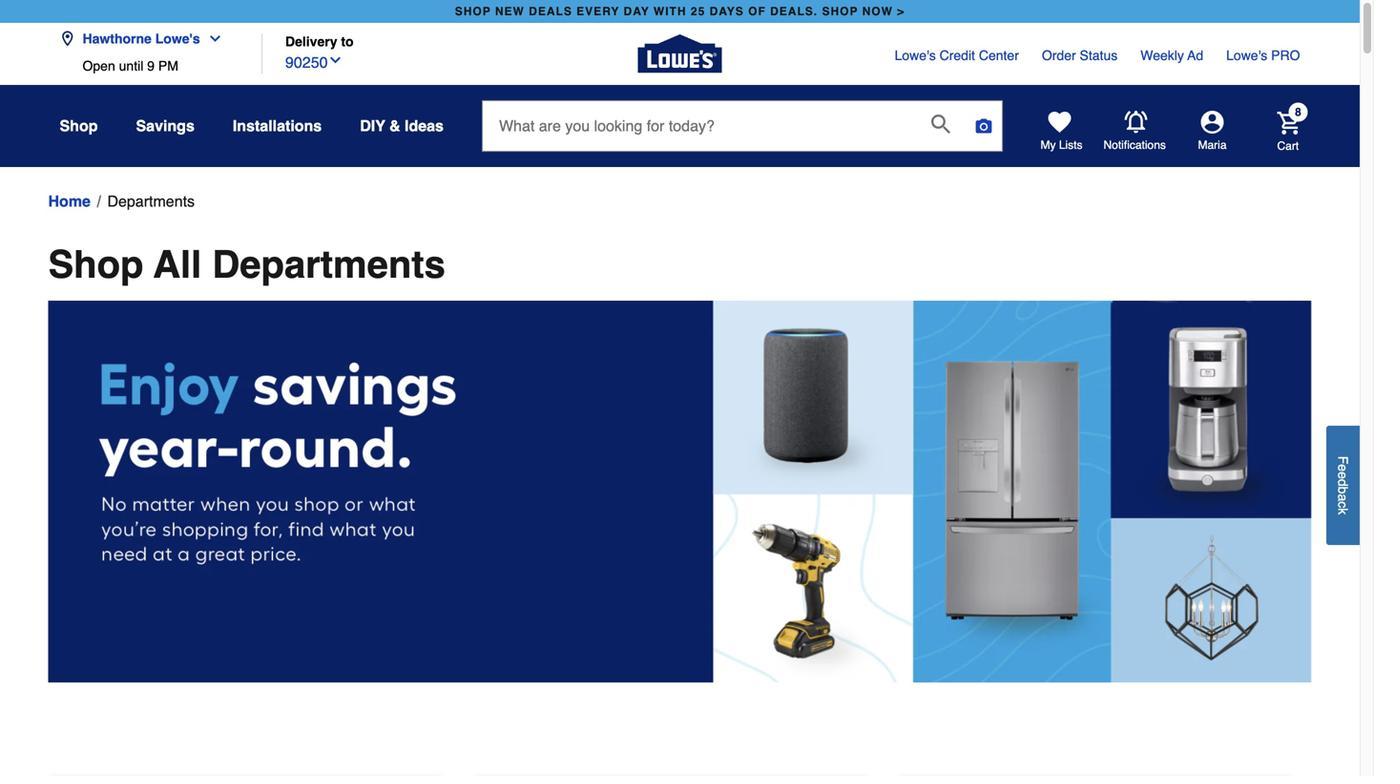Task type: vqa. For each thing, say whether or not it's contained in the screenshot.
savings
yes



Task type: describe. For each thing, give the bounding box(es) containing it.
Search Query text field
[[483, 101, 916, 151]]

cart
[[1278, 139, 1299, 152]]

b
[[1336, 486, 1351, 494]]

open
[[83, 58, 115, 74]]

ad
[[1188, 48, 1204, 63]]

1 horizontal spatial departments
[[212, 242, 446, 286]]

days
[[710, 5, 744, 18]]

with
[[654, 5, 687, 18]]

search image
[[932, 115, 951, 134]]

hawthorne lowe's button
[[60, 20, 231, 58]]

enjoy savings year-round. no matter what you're shopping for, find what you need at a great price. image
[[48, 301, 1312, 682]]

1 shop from the left
[[455, 5, 491, 18]]

weekly ad link
[[1141, 46, 1204, 65]]

new
[[495, 5, 525, 18]]

installations button
[[233, 109, 322, 143]]

credit
[[940, 48, 976, 63]]

f e e d b a c k button
[[1327, 426, 1360, 545]]

k
[[1336, 508, 1351, 515]]

lowe's pro link
[[1227, 46, 1301, 65]]

9
[[147, 58, 155, 74]]

chevron down image inside hawthorne lowe's "button"
[[200, 31, 223, 46]]

shop new deals every day with 25 days of deals. shop now >
[[455, 5, 905, 18]]

f e e d b a c k
[[1336, 456, 1351, 515]]

until
[[119, 58, 143, 74]]

my lists link
[[1041, 111, 1083, 153]]

shop button
[[60, 109, 98, 143]]

8
[[1295, 105, 1302, 119]]

now
[[863, 5, 893, 18]]

delivery to
[[285, 34, 354, 49]]

installations
[[233, 117, 322, 135]]

lowe's credit center link
[[895, 46, 1019, 65]]

2 shop from the left
[[822, 5, 859, 18]]

lowe's inside "button"
[[155, 31, 200, 46]]

deals.
[[770, 5, 818, 18]]

hawthorne lowe's
[[83, 31, 200, 46]]

90250 button
[[285, 49, 343, 74]]

pro
[[1272, 48, 1301, 63]]

lowe's home improvement notification center image
[[1125, 111, 1148, 134]]

a
[[1336, 494, 1351, 501]]

hawthorne
[[83, 31, 152, 46]]

lowe's pro
[[1227, 48, 1301, 63]]

deals
[[529, 5, 573, 18]]

&
[[390, 117, 401, 135]]

order
[[1042, 48, 1076, 63]]

shop for shop
[[60, 117, 98, 135]]

maria button
[[1167, 111, 1259, 153]]

d
[[1336, 479, 1351, 486]]

lowe's for lowe's credit center
[[895, 48, 936, 63]]

of
[[749, 5, 766, 18]]



Task type: locate. For each thing, give the bounding box(es) containing it.
ideas
[[405, 117, 444, 135]]

shop down open
[[60, 117, 98, 135]]

open until 9 pm
[[83, 58, 178, 74]]

all
[[154, 242, 202, 286]]

e up d
[[1336, 464, 1351, 472]]

weekly
[[1141, 48, 1185, 63]]

shop for shop all departments
[[48, 242, 144, 286]]

pm
[[158, 58, 178, 74]]

home
[[48, 192, 91, 210]]

0 horizontal spatial lowe's
[[155, 31, 200, 46]]

0 vertical spatial departments
[[107, 192, 195, 210]]

shop
[[60, 117, 98, 135], [48, 242, 144, 286]]

departments link
[[107, 190, 195, 213]]

delivery
[[285, 34, 337, 49]]

lowe's up pm
[[155, 31, 200, 46]]

0 vertical spatial chevron down image
[[200, 31, 223, 46]]

1 horizontal spatial chevron down image
[[328, 53, 343, 68]]

lowe's for lowe's pro
[[1227, 48, 1268, 63]]

center
[[979, 48, 1019, 63]]

home link
[[48, 190, 91, 213]]

1 vertical spatial departments
[[212, 242, 446, 286]]

lowe's home improvement cart image
[[1278, 111, 1301, 134]]

e up b
[[1336, 472, 1351, 479]]

savings button
[[136, 109, 195, 143]]

0 horizontal spatial departments
[[107, 192, 195, 210]]

0 horizontal spatial shop
[[455, 5, 491, 18]]

2 horizontal spatial lowe's
[[1227, 48, 1268, 63]]

lowe's left credit
[[895, 48, 936, 63]]

lists
[[1059, 138, 1083, 152]]

location image
[[60, 31, 75, 46]]

lowe's
[[155, 31, 200, 46], [895, 48, 936, 63], [1227, 48, 1268, 63]]

savings
[[136, 117, 195, 135]]

diy
[[360, 117, 385, 135]]

diy & ideas button
[[360, 109, 444, 143]]

e
[[1336, 464, 1351, 472], [1336, 472, 1351, 479]]

status
[[1080, 48, 1118, 63]]

chevron down image inside the 90250 'button'
[[328, 53, 343, 68]]

order status
[[1042, 48, 1118, 63]]

day
[[624, 5, 650, 18]]

c
[[1336, 501, 1351, 508]]

camera image
[[975, 116, 994, 136]]

shop
[[455, 5, 491, 18], [822, 5, 859, 18]]

90250
[[285, 54, 328, 71]]

my lists
[[1041, 138, 1083, 152]]

every
[[577, 5, 620, 18]]

shop all departments
[[48, 242, 446, 286]]

weekly ad
[[1141, 48, 1204, 63]]

lowe's home improvement logo image
[[638, 12, 722, 96]]

lowe's home improvement lists image
[[1049, 111, 1072, 134]]

lowe's credit center
[[895, 48, 1019, 63]]

lowe's left pro
[[1227, 48, 1268, 63]]

departments
[[107, 192, 195, 210], [212, 242, 446, 286]]

shop down home link
[[48, 242, 144, 286]]

my
[[1041, 138, 1056, 152]]

0 horizontal spatial chevron down image
[[200, 31, 223, 46]]

diy & ideas
[[360, 117, 444, 135]]

to
[[341, 34, 354, 49]]

1 vertical spatial chevron down image
[[328, 53, 343, 68]]

1 vertical spatial shop
[[48, 242, 144, 286]]

f
[[1336, 456, 1351, 464]]

0 vertical spatial shop
[[60, 117, 98, 135]]

order status link
[[1042, 46, 1118, 65]]

1 e from the top
[[1336, 464, 1351, 472]]

shop left new
[[455, 5, 491, 18]]

notifications
[[1104, 138, 1166, 152]]

shop left now
[[822, 5, 859, 18]]

None search field
[[482, 100, 1003, 169]]

maria
[[1198, 138, 1227, 152]]

shop new deals every day with 25 days of deals. shop now > link
[[451, 0, 909, 23]]

1 horizontal spatial shop
[[822, 5, 859, 18]]

>
[[898, 5, 905, 18]]

25
[[691, 5, 706, 18]]

1 horizontal spatial lowe's
[[895, 48, 936, 63]]

2 e from the top
[[1336, 472, 1351, 479]]

chevron down image
[[200, 31, 223, 46], [328, 53, 343, 68]]



